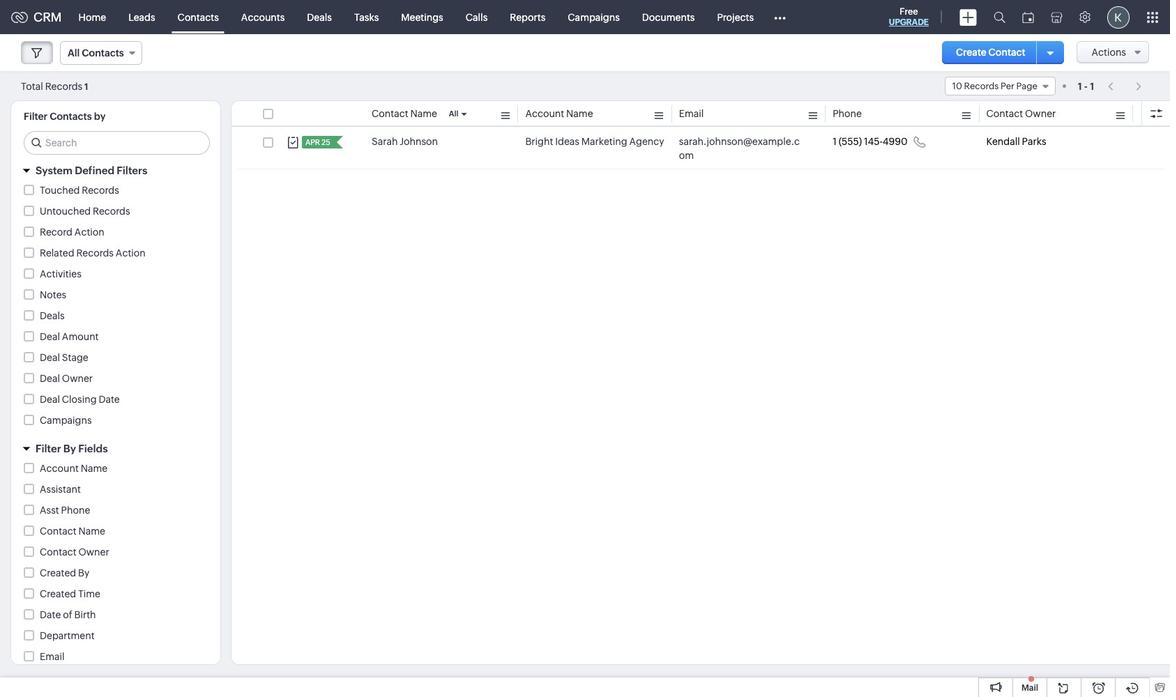 Task type: describe. For each thing, give the bounding box(es) containing it.
create contact button
[[943, 41, 1040, 64]]

create
[[956, 47, 987, 58]]

meetings
[[401, 12, 444, 23]]

1 inside the total records 1
[[84, 81, 88, 92]]

upgrade
[[889, 17, 929, 27]]

marketing
[[582, 136, 628, 147]]

0 vertical spatial action
[[74, 227, 104, 238]]

bright ideas marketing agency
[[526, 136, 665, 147]]

projects
[[718, 12, 754, 23]]

deal amount
[[40, 331, 99, 343]]

create menu element
[[952, 0, 986, 34]]

deal for deal amount
[[40, 331, 60, 343]]

projects link
[[706, 0, 765, 34]]

defined
[[75, 165, 114, 177]]

asst phone
[[40, 505, 90, 516]]

0 vertical spatial date
[[99, 394, 120, 405]]

deals link
[[296, 0, 343, 34]]

filter by fields button
[[11, 437, 220, 461]]

0 vertical spatial account
[[526, 108, 565, 119]]

related
[[40, 248, 74, 259]]

1 vertical spatial campaigns
[[40, 415, 92, 426]]

25
[[322, 138, 331, 147]]

contacts for filter contacts by
[[50, 111, 92, 122]]

apr 25 link
[[302, 136, 332, 149]]

crm
[[33, 10, 62, 24]]

1 horizontal spatial contact owner
[[987, 108, 1056, 119]]

logo image
[[11, 12, 28, 23]]

filter contacts by
[[24, 111, 106, 122]]

records for touched
[[82, 185, 119, 196]]

name down 'fields'
[[81, 463, 108, 474]]

1 vertical spatial action
[[116, 248, 146, 259]]

1 vertical spatial date
[[40, 610, 61, 621]]

ideas
[[555, 136, 580, 147]]

system defined filters
[[36, 165, 147, 177]]

0 horizontal spatial phone
[[61, 505, 90, 516]]

documents link
[[631, 0, 706, 34]]

name down asst phone
[[78, 526, 105, 537]]

bright ideas marketing agency link
[[526, 135, 665, 149]]

closing
[[62, 394, 97, 405]]

created by
[[40, 568, 89, 579]]

created for created by
[[40, 568, 76, 579]]

4990
[[883, 136, 908, 147]]

reports
[[510, 12, 546, 23]]

parks
[[1022, 136, 1047, 147]]

calendar image
[[1023, 12, 1035, 23]]

deal for deal owner
[[40, 373, 60, 384]]

-
[[1085, 81, 1088, 92]]

records for total
[[45, 81, 82, 92]]

system defined filters button
[[11, 158, 220, 183]]

calls link
[[455, 0, 499, 34]]

contact up sarah
[[372, 108, 409, 119]]

by
[[94, 111, 106, 122]]

10 records per page
[[953, 81, 1038, 91]]

sarah.johnson@example.c om link
[[679, 135, 805, 163]]

1 left the (555)
[[833, 136, 837, 147]]

touched
[[40, 185, 80, 196]]

1 right -
[[1091, 81, 1095, 92]]

home
[[79, 12, 106, 23]]

sarah.johnson@example.c om
[[679, 136, 800, 161]]

1 vertical spatial deals
[[40, 310, 65, 322]]

by for created
[[78, 568, 89, 579]]

asst
[[40, 505, 59, 516]]

leads
[[128, 12, 155, 23]]

leads link
[[117, 0, 166, 34]]

all contacts
[[68, 47, 124, 59]]

contacts link
[[166, 0, 230, 34]]

om
[[679, 150, 694, 161]]

1 vertical spatial owner
[[62, 373, 93, 384]]

total records 1
[[21, 81, 88, 92]]

records for related
[[76, 248, 114, 259]]

(555)
[[839, 136, 862, 147]]

record
[[40, 227, 73, 238]]

Other Modules field
[[765, 6, 795, 28]]

name up johnson
[[411, 108, 437, 119]]

of
[[63, 610, 72, 621]]

stage
[[62, 352, 88, 363]]

mail
[[1022, 684, 1039, 693]]

sarah
[[372, 136, 398, 147]]

deal owner
[[40, 373, 93, 384]]

1 horizontal spatial deals
[[307, 12, 332, 23]]

created time
[[40, 589, 100, 600]]

filter by fields
[[36, 443, 108, 455]]

contact inside button
[[989, 47, 1026, 58]]

amount
[[62, 331, 99, 343]]

department
[[40, 631, 95, 642]]

contacts inside contacts link
[[178, 12, 219, 23]]

notes
[[40, 290, 66, 301]]

time
[[78, 589, 100, 600]]

all for all contacts
[[68, 47, 80, 59]]

Search text field
[[24, 132, 209, 154]]



Task type: vqa. For each thing, say whether or not it's contained in the screenshot.
the bottommost Phone
yes



Task type: locate. For each thing, give the bounding box(es) containing it.
untouched
[[40, 206, 91, 217]]

1 left -
[[1078, 81, 1083, 92]]

campaigns right reports
[[568, 12, 620, 23]]

0 vertical spatial contact name
[[372, 108, 437, 119]]

sarah.johnson@example.c
[[679, 136, 800, 147]]

0 vertical spatial filter
[[24, 111, 48, 122]]

assistant
[[40, 484, 81, 495]]

name up ideas
[[567, 108, 593, 119]]

accounts link
[[230, 0, 296, 34]]

birth
[[74, 610, 96, 621]]

action down untouched records
[[116, 248, 146, 259]]

filters
[[117, 165, 147, 177]]

contacts left by on the top left of page
[[50, 111, 92, 122]]

1 vertical spatial account
[[40, 463, 79, 474]]

1 vertical spatial contact owner
[[40, 547, 109, 558]]

tasks
[[354, 12, 379, 23]]

1 vertical spatial contact name
[[40, 526, 105, 537]]

deal closing date
[[40, 394, 120, 405]]

agency
[[630, 136, 665, 147]]

profile image
[[1108, 6, 1130, 28]]

fields
[[78, 443, 108, 455]]

contacts down home link
[[82, 47, 124, 59]]

free upgrade
[[889, 6, 929, 27]]

0 vertical spatial deals
[[307, 12, 332, 23]]

2 created from the top
[[40, 589, 76, 600]]

crm link
[[11, 10, 62, 24]]

email down department
[[40, 652, 65, 663]]

1 horizontal spatial all
[[449, 110, 459, 118]]

contact owner up created by
[[40, 547, 109, 558]]

0 vertical spatial owner
[[1026, 108, 1056, 119]]

filter up assistant
[[36, 443, 61, 455]]

1 (555) 145-4990
[[833, 136, 908, 147]]

1 - 1
[[1078, 81, 1095, 92]]

related records action
[[40, 248, 146, 259]]

2 vertical spatial contacts
[[50, 111, 92, 122]]

0 vertical spatial campaigns
[[568, 12, 620, 23]]

0 vertical spatial all
[[68, 47, 80, 59]]

filter
[[24, 111, 48, 122], [36, 443, 61, 455]]

deal for deal stage
[[40, 352, 60, 363]]

0 vertical spatial by
[[63, 443, 76, 455]]

records down record action
[[76, 248, 114, 259]]

documents
[[642, 12, 695, 23]]

0 horizontal spatial account name
[[40, 463, 108, 474]]

1 vertical spatial email
[[40, 652, 65, 663]]

actions
[[1092, 47, 1127, 58]]

record action
[[40, 227, 104, 238]]

by
[[63, 443, 76, 455], [78, 568, 89, 579]]

1 horizontal spatial date
[[99, 394, 120, 405]]

filter for filter by fields
[[36, 443, 61, 455]]

1 horizontal spatial phone
[[833, 108, 862, 119]]

calls
[[466, 12, 488, 23]]

2 deal from the top
[[40, 352, 60, 363]]

free
[[900, 6, 919, 17]]

created down created by
[[40, 589, 76, 600]]

0 vertical spatial email
[[679, 108, 704, 119]]

deal
[[40, 331, 60, 343], [40, 352, 60, 363], [40, 373, 60, 384], [40, 394, 60, 405]]

bright
[[526, 136, 553, 147]]

date
[[99, 394, 120, 405], [40, 610, 61, 621]]

deal for deal closing date
[[40, 394, 60, 405]]

records down 'touched records'
[[93, 206, 130, 217]]

date right closing
[[99, 394, 120, 405]]

sarah johnson link
[[372, 135, 438, 149]]

campaigns down closing
[[40, 415, 92, 426]]

date of birth
[[40, 610, 96, 621]]

by left 'fields'
[[63, 443, 76, 455]]

0 horizontal spatial account
[[40, 463, 79, 474]]

phone up the (555)
[[833, 108, 862, 119]]

0 horizontal spatial all
[[68, 47, 80, 59]]

apr 25
[[306, 138, 331, 147]]

records inside field
[[965, 81, 999, 91]]

0 vertical spatial contact owner
[[987, 108, 1056, 119]]

campaigns inside campaigns link
[[568, 12, 620, 23]]

phone
[[833, 108, 862, 119], [61, 505, 90, 516]]

1 horizontal spatial campaigns
[[568, 12, 620, 23]]

145-
[[864, 136, 883, 147]]

apr
[[306, 138, 320, 147]]

account name up ideas
[[526, 108, 593, 119]]

1 horizontal spatial email
[[679, 108, 704, 119]]

sarah johnson
[[372, 136, 438, 147]]

phone down assistant
[[61, 505, 90, 516]]

all for all
[[449, 110, 459, 118]]

1 down all contacts
[[84, 81, 88, 92]]

navigation
[[1102, 76, 1150, 96]]

1 vertical spatial contacts
[[82, 47, 124, 59]]

meetings link
[[390, 0, 455, 34]]

account up the bright
[[526, 108, 565, 119]]

0 horizontal spatial contact name
[[40, 526, 105, 537]]

contact down asst phone
[[40, 526, 76, 537]]

contacts for all contacts
[[82, 47, 124, 59]]

4 deal from the top
[[40, 394, 60, 405]]

0 horizontal spatial campaigns
[[40, 415, 92, 426]]

account name down filter by fields
[[40, 463, 108, 474]]

search element
[[986, 0, 1014, 34]]

0 vertical spatial contacts
[[178, 12, 219, 23]]

0 vertical spatial account name
[[526, 108, 593, 119]]

created for created time
[[40, 589, 76, 600]]

contacts
[[178, 12, 219, 23], [82, 47, 124, 59], [50, 111, 92, 122]]

deals
[[307, 12, 332, 23], [40, 310, 65, 322]]

0 horizontal spatial contact owner
[[40, 547, 109, 558]]

contact owner
[[987, 108, 1056, 119], [40, 547, 109, 558]]

email up om
[[679, 108, 704, 119]]

name
[[411, 108, 437, 119], [567, 108, 593, 119], [81, 463, 108, 474], [78, 526, 105, 537]]

campaigns link
[[557, 0, 631, 34]]

filter for filter contacts by
[[24, 111, 48, 122]]

records for untouched
[[93, 206, 130, 217]]

deal down deal stage
[[40, 373, 60, 384]]

records
[[45, 81, 82, 92], [965, 81, 999, 91], [82, 185, 119, 196], [93, 206, 130, 217], [76, 248, 114, 259]]

records up the filter contacts by
[[45, 81, 82, 92]]

total
[[21, 81, 43, 92]]

account up assistant
[[40, 463, 79, 474]]

deals down 'notes'
[[40, 310, 65, 322]]

system
[[36, 165, 73, 177]]

per
[[1001, 81, 1015, 91]]

contact name down asst phone
[[40, 526, 105, 537]]

home link
[[67, 0, 117, 34]]

0 horizontal spatial deals
[[40, 310, 65, 322]]

3 deal from the top
[[40, 373, 60, 384]]

records right '10'
[[965, 81, 999, 91]]

10
[[953, 81, 963, 91]]

campaigns
[[568, 12, 620, 23], [40, 415, 92, 426]]

1 vertical spatial phone
[[61, 505, 90, 516]]

filter down total
[[24, 111, 48, 122]]

1 vertical spatial created
[[40, 589, 76, 600]]

create contact
[[956, 47, 1026, 58]]

deal left the stage
[[40, 352, 60, 363]]

contact owner down page
[[987, 108, 1056, 119]]

kendall parks
[[987, 136, 1047, 147]]

touched records
[[40, 185, 119, 196]]

contact up created by
[[40, 547, 76, 558]]

records down defined
[[82, 185, 119, 196]]

deal stage
[[40, 352, 88, 363]]

kendall
[[987, 136, 1021, 147]]

1 horizontal spatial account name
[[526, 108, 593, 119]]

0 horizontal spatial by
[[63, 443, 76, 455]]

owner
[[1026, 108, 1056, 119], [62, 373, 93, 384], [78, 547, 109, 558]]

records for 10
[[965, 81, 999, 91]]

owner up created by
[[78, 547, 109, 558]]

by up the time
[[78, 568, 89, 579]]

1 horizontal spatial contact name
[[372, 108, 437, 119]]

accounts
[[241, 12, 285, 23]]

0 vertical spatial created
[[40, 568, 76, 579]]

contact
[[989, 47, 1026, 58], [372, 108, 409, 119], [987, 108, 1024, 119], [40, 526, 76, 537], [40, 547, 76, 558]]

profile element
[[1100, 0, 1139, 34]]

contact down per
[[987, 108, 1024, 119]]

all inside field
[[68, 47, 80, 59]]

1 vertical spatial all
[[449, 110, 459, 118]]

johnson
[[400, 136, 438, 147]]

All Contacts field
[[60, 41, 142, 65]]

created up created time
[[40, 568, 76, 579]]

2 vertical spatial owner
[[78, 547, 109, 558]]

tasks link
[[343, 0, 390, 34]]

page
[[1017, 81, 1038, 91]]

deal up deal stage
[[40, 331, 60, 343]]

deals left tasks
[[307, 12, 332, 23]]

10 Records Per Page field
[[945, 77, 1056, 96]]

all
[[68, 47, 80, 59], [449, 110, 459, 118]]

0 horizontal spatial date
[[40, 610, 61, 621]]

untouched records
[[40, 206, 130, 217]]

1 horizontal spatial account
[[526, 108, 565, 119]]

1 vertical spatial filter
[[36, 443, 61, 455]]

1 vertical spatial by
[[78, 568, 89, 579]]

contacts inside all contacts field
[[82, 47, 124, 59]]

contacts right leads
[[178, 12, 219, 23]]

owner up closing
[[62, 373, 93, 384]]

1 created from the top
[[40, 568, 76, 579]]

activities
[[40, 269, 82, 280]]

contact up per
[[989, 47, 1026, 58]]

action up related records action
[[74, 227, 104, 238]]

create menu image
[[960, 9, 977, 25]]

reports link
[[499, 0, 557, 34]]

0 vertical spatial phone
[[833, 108, 862, 119]]

email
[[679, 108, 704, 119], [40, 652, 65, 663]]

date left of
[[40, 610, 61, 621]]

contact name up sarah johnson
[[372, 108, 437, 119]]

search image
[[994, 11, 1006, 23]]

by for filter
[[63, 443, 76, 455]]

1 deal from the top
[[40, 331, 60, 343]]

1 vertical spatial account name
[[40, 463, 108, 474]]

owner up parks
[[1026, 108, 1056, 119]]

contact name
[[372, 108, 437, 119], [40, 526, 105, 537]]

1 horizontal spatial by
[[78, 568, 89, 579]]

by inside dropdown button
[[63, 443, 76, 455]]

created
[[40, 568, 76, 579], [40, 589, 76, 600]]

filter inside dropdown button
[[36, 443, 61, 455]]

deal down deal owner
[[40, 394, 60, 405]]

0 horizontal spatial action
[[74, 227, 104, 238]]

1 horizontal spatial action
[[116, 248, 146, 259]]

0 horizontal spatial email
[[40, 652, 65, 663]]



